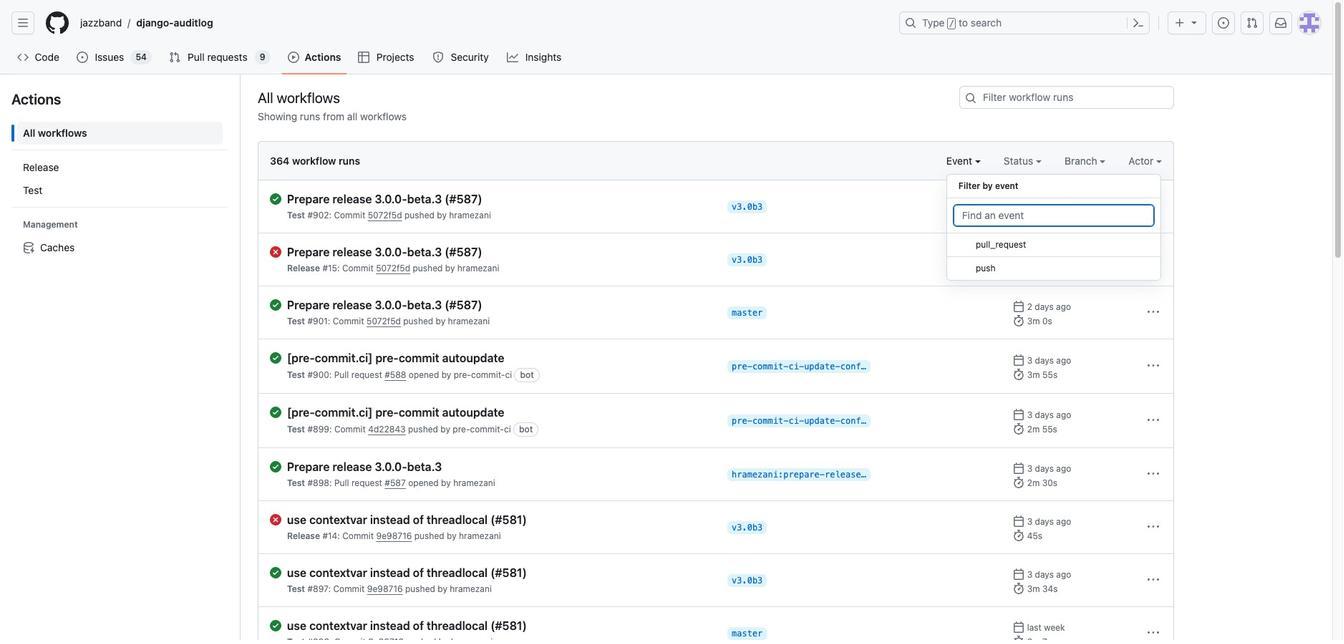 Task type: describe. For each thing, give the bounding box(es) containing it.
prepare for prepare release 3.0.0-beta.3 test #898: pull request #587 opened             by hramezani
[[287, 461, 330, 473]]

week
[[1044, 622, 1065, 633]]

prepare release 3.0.0-beta.3 (#587) test #902: commit 5072f5d pushed             by hramezani
[[287, 193, 491, 221]]

pull for pull requests
[[188, 51, 205, 63]]

9e98716 link for use contextvar instead of threadlocal (#581) test #897: commit 9e98716 pushed             by hramezani
[[367, 584, 403, 594]]

3-
[[866, 470, 877, 480]]

menu containing filter by event
[[947, 168, 1162, 292]]

by inside prepare release 3.0.0-beta.3 (#587) test #901: commit 5072f5d pushed             by hramezani
[[436, 316, 446, 327]]

v3.0b3 for use contextvar instead of threadlocal (#581) test #897: commit 9e98716 pushed             by hramezani
[[732, 576, 763, 586]]

pull for pull request #588 opened             by pre-commit-ci
[[334, 370, 349, 380]]

days for 2m 30s
[[1035, 463, 1054, 474]]

55s for 2m 55s
[[1043, 424, 1058, 435]]

failed image for prepare release 3.0.0-beta.3 (#587)
[[270, 246, 281, 258]]

all workflows link
[[17, 122, 223, 145]]

status button
[[1004, 153, 1042, 168]]

pre-commit-ci link for commit-
[[453, 424, 511, 435]]

commit right #899:
[[334, 424, 366, 435]]

threadlocal for use contextvar instead of threadlocal (#581) test #897: commit 9e98716 pushed             by hramezani
[[427, 566, 488, 579]]

use contextvar instead of threadlocal (#581) link for use contextvar instead of threadlocal (#581) release #14: commit 9e98716 pushed             by hramezani
[[287, 513, 716, 527]]

9e98716 link for use contextvar instead of threadlocal (#581) release #14: commit 9e98716 pushed             by hramezani
[[376, 531, 412, 541]]

last week
[[1027, 622, 1065, 633]]

4 show options image from the top
[[1148, 627, 1159, 639]]

ago for 3m 34s
[[1057, 569, 1072, 580]]

commit.ci] for pull
[[315, 352, 373, 365]]

release-
[[825, 470, 866, 480]]

type / to search
[[922, 16, 1002, 29]]

1 horizontal spatial workflows
[[277, 89, 340, 106]]

hramezani:prepare-release-3-beta3 link
[[728, 468, 903, 481]]

run duration image for use contextvar instead of threadlocal (#581)
[[1014, 583, 1025, 594]]

[pre-commit.ci] pre-commit autoupdate link for ci
[[287, 405, 716, 420]]

test #900:
[[287, 370, 334, 380]]

django-auditlog link
[[131, 11, 219, 34]]

caches
[[40, 241, 75, 254]]

actor button
[[1129, 153, 1162, 168]]

1 3 from the top
[[1027, 355, 1033, 366]]

list containing jazzband
[[74, 11, 891, 34]]

caches link
[[17, 236, 223, 259]]

use contextvar instead of threadlocal (#581) release #14: commit 9e98716 pushed             by hramezani
[[287, 513, 527, 541]]

pushed inside the use contextvar instead of threadlocal (#581) release #14: commit 9e98716 pushed             by hramezani
[[414, 531, 444, 541]]

v3.0b3 link for prepare release 3.0.0-beta.3 (#587) test #902: commit 5072f5d pushed             by hramezani
[[728, 201, 767, 213]]

auditlog
[[174, 16, 213, 29]]

1 horizontal spatial runs
[[339, 155, 360, 167]]

hramezani:prepare-release-3-beta3
[[732, 470, 903, 480]]

1 request from the top
[[351, 370, 382, 380]]

2 days from the top
[[1035, 249, 1054, 259]]

calendar image for prepare release 3.0.0-beta.3 (#587) test #902: commit 5072f5d pushed             by hramezani
[[1014, 195, 1025, 206]]

0 horizontal spatial runs
[[300, 110, 320, 122]]

test inside prepare release 3.0.0-beta.3 (#587) test #901: commit 5072f5d pushed             by hramezani
[[287, 316, 305, 327]]

0 horizontal spatial actions
[[11, 91, 61, 107]]

2m for (#587)
[[1027, 210, 1040, 221]]

2m 55s
[[1027, 424, 1058, 435]]

push link
[[947, 257, 1161, 281]]

hramezani for prepare release 3.0.0-beta.3 (#587) release #15: commit 5072f5d pushed             by hramezani
[[458, 263, 499, 274]]

config for 2m
[[841, 416, 872, 426]]

calendar image for use contextvar instead of threadlocal (#581)
[[1014, 622, 1025, 633]]

by inside menu
[[983, 180, 993, 191]]

run duration image for 2m 55s
[[1014, 423, 1025, 435]]

table image
[[358, 52, 370, 63]]

filter
[[959, 180, 981, 191]]

2 days ago for prepare release 3.0.0-beta.3 (#587) test #902: commit 5072f5d pushed             by hramezani
[[1027, 196, 1071, 206]]

event button
[[947, 153, 981, 168]]

release for prepare release 3.0.0-beta.3 (#587) release #15: commit 5072f5d pushed             by hramezani
[[333, 246, 372, 259]]

contextvar for use contextvar instead of threadlocal (#581)
[[309, 619, 367, 632]]

2 2m from the top
[[1027, 424, 1040, 435]]

2m 18s
[[1027, 210, 1057, 221]]

#588
[[385, 370, 406, 380]]

commit for pushed
[[399, 406, 440, 419]]

0 vertical spatial all
[[258, 89, 273, 106]]

hramezani for prepare release 3.0.0-beta.3 test #898: pull request #587 opened             by hramezani
[[453, 478, 495, 488]]

3 calendar image from the top
[[1014, 409, 1025, 420]]

1 calendar image from the top
[[1014, 248, 1025, 259]]

days for 2m 55s
[[1035, 410, 1054, 420]]

prepare release 3.0.0-beta.3 test #898: pull request #587 opened             by hramezani
[[287, 461, 495, 488]]

v3.0b3 link for use contextvar instead of threadlocal (#581) release #14: commit 9e98716 pushed             by hramezani
[[728, 521, 767, 534]]

pull_request link
[[947, 233, 1161, 257]]

workflow
[[292, 155, 336, 167]]

code
[[35, 51, 59, 63]]

release inside filter workflows element
[[23, 161, 59, 173]]

failed image for use contextvar instead of threadlocal (#581)
[[270, 514, 281, 526]]

ago for 45s
[[1057, 516, 1072, 527]]

#901:
[[308, 316, 330, 327]]

notifications image
[[1276, 17, 1287, 29]]

show options image for threadlocal
[[1148, 521, 1159, 533]]

4d22843
[[368, 424, 406, 435]]

3m 55s
[[1027, 370, 1058, 380]]

pull inside prepare release 3.0.0-beta.3 test #898: pull request #587 opened             by hramezani
[[334, 478, 349, 488]]

show options image for prepare release 3.0.0-beta.3 (#587) test #901: commit 5072f5d pushed             by hramezani
[[1148, 307, 1159, 318]]

run duration image for 3m 0s
[[1014, 315, 1025, 327]]

projects link
[[353, 47, 421, 68]]

commit inside prepare release 3.0.0-beta.3 (#587) test #901: commit 5072f5d pushed             by hramezani
[[333, 316, 364, 327]]

beta.3 for prepare release 3.0.0-beta.3 (#587) test #901: commit 5072f5d pushed             by hramezani
[[407, 299, 442, 312]]

(#587) for prepare release 3.0.0-beta.3 (#587) test #902: commit 5072f5d pushed             by hramezani
[[445, 193, 482, 206]]

days for 3m 34s
[[1035, 569, 1054, 580]]

4d22843 link
[[368, 424, 406, 435]]

bot for pull request #588 opened             by pre-commit-ci
[[520, 370, 534, 380]]

#898:
[[308, 478, 332, 488]]

1 3 days ago from the top
[[1027, 355, 1072, 366]]

commit inside the use contextvar instead of threadlocal (#581) release #14: commit 9e98716 pushed             by hramezani
[[342, 531, 374, 541]]

#900:
[[308, 370, 332, 380]]

pre-commit-ci-update-config link for 2m
[[728, 415, 872, 428]]

3m for threadlocal
[[1027, 584, 1040, 594]]

v3.0b3 link for prepare release 3.0.0-beta.3 (#587) release #15: commit 5072f5d pushed             by hramezani
[[728, 254, 767, 266]]

v3.0b3 for prepare release 3.0.0-beta.3 (#587) release #15: commit 5072f5d pushed             by hramezani
[[732, 255, 763, 265]]

1 horizontal spatial all workflows
[[258, 89, 340, 106]]

pre-commit-ci-update-config link for 3m
[[728, 360, 872, 373]]

2 ago from the top
[[1056, 249, 1071, 259]]

1 vertical spatial ci
[[504, 424, 511, 435]]

0 horizontal spatial all workflows
[[23, 127, 87, 139]]

6 run duration image from the top
[[1014, 636, 1025, 640]]

45s
[[1027, 531, 1043, 541]]

#897:
[[308, 584, 331, 594]]

3 for prepare release 3.0.0-beta.3 test #898: pull request #587 opened             by hramezani
[[1027, 463, 1033, 474]]

2 show options image from the top
[[1148, 360, 1159, 372]]

actor
[[1129, 155, 1157, 167]]

beta.3 for prepare release 3.0.0-beta.3 test #898: pull request #587 opened             by hramezani
[[407, 461, 442, 473]]

release inside the use contextvar instead of threadlocal (#581) release #14: commit 9e98716 pushed             by hramezani
[[287, 531, 320, 541]]

1 opened from the top
[[409, 370, 439, 380]]

command palette image
[[1133, 17, 1144, 29]]

insights link
[[501, 47, 569, 68]]

#899:
[[308, 424, 332, 435]]

filter by event
[[959, 180, 1019, 191]]

ci- for 2m 55s
[[789, 416, 804, 426]]

v3.0b3 link for use contextvar instead of threadlocal (#581) test #897: commit 9e98716 pushed             by hramezani
[[728, 574, 767, 587]]

55s for 3m 55s
[[1043, 370, 1058, 380]]

instead for use contextvar instead of threadlocal (#581) release #14: commit 9e98716 pushed             by hramezani
[[370, 513, 410, 526]]

run duration image for 2m 18s
[[1014, 209, 1025, 221]]

event
[[947, 155, 975, 167]]

pushed right 4d22843 link
[[408, 424, 438, 435]]

actions link
[[282, 47, 347, 68]]

0 vertical spatial ci
[[505, 370, 512, 380]]

security link
[[427, 47, 496, 68]]

(#581) for use contextvar instead of threadlocal (#581) test #897: commit 9e98716 pushed             by hramezani
[[491, 566, 527, 579]]

#587
[[385, 478, 406, 488]]

commit.ci] for commit
[[315, 406, 373, 419]]

by inside the prepare release 3.0.0-beta.3 (#587) release #15: commit 5072f5d pushed             by hramezani
[[445, 263, 455, 274]]

filter workflows element
[[17, 156, 223, 202]]

instead for use contextvar instead of threadlocal (#581) test #897: commit 9e98716 pushed             by hramezani
[[370, 566, 410, 579]]

5072f5d link for prepare release 3.0.0-beta.3 (#587) test #901: commit 5072f5d pushed             by hramezani
[[367, 316, 401, 327]]

prepare for prepare release 3.0.0-beta.3 (#587) test #901: commit 5072f5d pushed             by hramezani
[[287, 299, 330, 312]]

contextvar for use contextvar instead of threadlocal (#581) test #897: commit 9e98716 pushed             by hramezani
[[309, 566, 367, 579]]

actions inside actions link
[[305, 51, 341, 63]]

0 horizontal spatial workflows
[[38, 127, 87, 139]]

completed successfully image for [pre-commit.ci] pre-commit autoupdate
[[270, 352, 281, 364]]

2 2 from the top
[[1027, 249, 1033, 259]]

graph image
[[507, 52, 519, 63]]

3 completed successfully image from the top
[[270, 407, 281, 418]]

prepare for prepare release 3.0.0-beta.3 (#587) release #15: commit 5072f5d pushed             by hramezani
[[287, 246, 330, 259]]

push
[[976, 263, 996, 274]]

insights
[[526, 51, 562, 63]]

release link
[[17, 156, 223, 179]]

hramezani link for prepare release 3.0.0-beta.3 test #898: pull request #587 opened             by hramezani
[[453, 478, 495, 488]]

run duration image for 3m 55s
[[1014, 369, 1025, 380]]

prepare release 3.0.0-beta.3 (#587) link for prepare release 3.0.0-beta.3 (#587) release #15: commit 5072f5d pushed             by hramezani
[[287, 245, 716, 259]]

commit inside the prepare release 3.0.0-beta.3 (#587) release #15: commit 5072f5d pushed             by hramezani
[[342, 263, 374, 274]]

[pre-commit.ci] pre-commit autoupdate for pushed             by
[[287, 406, 505, 419]]

prepare release 3.0.0-beta.3 (#587) release #15: commit 5072f5d pushed             by hramezani
[[287, 246, 499, 274]]

#587 link
[[385, 478, 406, 488]]

[pre-commit.ci] pre-commit autoupdate for opened             by
[[287, 352, 505, 365]]

#14:
[[323, 531, 340, 541]]

by inside prepare release 3.0.0-beta.3 test #898: pull request #587 opened             by hramezani
[[441, 478, 451, 488]]

pushed inside prepare release 3.0.0-beta.3 (#587) test #901: commit 5072f5d pushed             by hramezani
[[403, 316, 433, 327]]

security
[[451, 51, 489, 63]]

run duration image for 45s
[[1014, 530, 1025, 541]]

3.0.0- for prepare release 3.0.0-beta.3 test #898: pull request #587 opened             by hramezani
[[375, 461, 407, 473]]

jazzband
[[80, 16, 122, 29]]

contextvar for use contextvar instead of threadlocal (#581) release #14: commit 9e98716 pushed             by hramezani
[[309, 513, 367, 526]]

of for use contextvar instead of threadlocal (#581) release #14: commit 9e98716 pushed             by hramezani
[[413, 513, 424, 526]]

/ for jazzband
[[128, 17, 131, 29]]

last
[[1027, 622, 1042, 633]]

30s
[[1043, 478, 1058, 488]]

show options image for use contextvar instead of threadlocal (#581) test #897: commit 9e98716 pushed             by hramezani
[[1148, 574, 1159, 586]]

hramezani for prepare release 3.0.0-beta.3 (#587) test #901: commit 5072f5d pushed             by hramezani
[[448, 316, 490, 327]]

3m 0s
[[1027, 316, 1053, 327]]

#902:
[[308, 210, 332, 221]]

update- for 2m 55s
[[804, 416, 841, 426]]

showing runs from all workflows
[[258, 110, 407, 122]]

test #899:
[[287, 424, 334, 435]]

#588 link
[[385, 370, 406, 380]]

django-
[[136, 16, 174, 29]]

use for use contextvar instead of threadlocal (#581) release #14: commit 9e98716 pushed             by hramezani
[[287, 513, 307, 526]]



Task type: vqa. For each thing, say whether or not it's contained in the screenshot.
"cell"
no



Task type: locate. For each thing, give the bounding box(es) containing it.
9
[[260, 52, 265, 62]]

pre-commit-ci-update-config
[[732, 362, 872, 372], [732, 416, 872, 426]]

3 contextvar from the top
[[309, 619, 367, 632]]

1 use contextvar instead of threadlocal (#581) link from the top
[[287, 513, 716, 527]]

opened inside prepare release 3.0.0-beta.3 test #898: pull request #587 opened             by hramezani
[[408, 478, 439, 488]]

issue opened image for the bottom git pull request icon
[[77, 52, 88, 63]]

5 days from the top
[[1035, 410, 1054, 420]]

show options image for (#587)
[[1148, 254, 1159, 265]]

completed successfully image
[[270, 352, 281, 364], [270, 461, 281, 473], [270, 620, 281, 632]]

5072f5d for prepare release 3.0.0-beta.3 (#587) test #902: commit 5072f5d pushed             by hramezani
[[368, 210, 402, 221]]

3 (#587) from the top
[[445, 299, 482, 312]]

days up 2m 30s
[[1035, 463, 1054, 474]]

2 threadlocal from the top
[[427, 566, 488, 579]]

menu
[[947, 168, 1162, 292]]

(#581) inside the use contextvar instead of threadlocal (#581) release #14: commit 9e98716 pushed             by hramezani
[[491, 513, 527, 526]]

1 contextvar from the top
[[309, 513, 367, 526]]

4 v3.0b3 from the top
[[732, 576, 763, 586]]

v3.0b3 link
[[728, 201, 767, 213], [728, 254, 767, 266], [728, 521, 767, 534], [728, 574, 767, 587]]

3
[[1027, 355, 1033, 366], [1027, 410, 1033, 420], [1027, 463, 1033, 474], [1027, 516, 1033, 527], [1027, 569, 1033, 580]]

1 horizontal spatial git pull request image
[[1247, 17, 1258, 29]]

autoupdate for pre-
[[442, 352, 505, 365]]

1 vertical spatial bot
[[519, 424, 533, 435]]

ago down the find an event text box
[[1056, 249, 1071, 259]]

ago up 18s
[[1056, 196, 1071, 206]]

3 v3.0b3 link from the top
[[728, 521, 767, 534]]

2m up 2m 30s
[[1027, 424, 1040, 435]]

1 3m from the top
[[1027, 316, 1040, 327]]

calendar image for use contextvar instead of threadlocal (#581) test #897: commit 9e98716 pushed             by hramezani
[[1014, 569, 1025, 580]]

commit.ci]
[[315, 352, 373, 365], [315, 406, 373, 419]]

2m left 18s
[[1027, 210, 1040, 221]]

days for 3m 0s
[[1035, 302, 1054, 312]]

4 calendar image from the top
[[1014, 463, 1025, 474]]

1 vertical spatial threadlocal
[[427, 566, 488, 579]]

1 vertical spatial 2m
[[1027, 424, 1040, 435]]

hramezani inside the prepare release 3.0.0-beta.3 (#587) test #902: commit 5072f5d pushed             by hramezani
[[449, 210, 491, 221]]

test inside the prepare release 3.0.0-beta.3 (#587) test #902: commit 5072f5d pushed             by hramezani
[[287, 210, 305, 221]]

of down use contextvar instead of threadlocal (#581) test #897: commit 9e98716 pushed             by hramezani
[[413, 619, 424, 632]]

2 vertical spatial 2 days ago
[[1027, 302, 1071, 312]]

0 horizontal spatial all
[[23, 127, 35, 139]]

workflows
[[277, 89, 340, 106], [360, 110, 407, 122], [38, 127, 87, 139]]

2 vertical spatial instead
[[370, 619, 410, 632]]

from
[[323, 110, 345, 122]]

instead down #587
[[370, 513, 410, 526]]

1 vertical spatial 9e98716
[[367, 584, 403, 594]]

1 vertical spatial run duration image
[[1014, 583, 1025, 594]]

contextvar up #897:
[[309, 566, 367, 579]]

0 vertical spatial pull
[[188, 51, 205, 63]]

commit.ci] up #899:
[[315, 406, 373, 419]]

2 show options image from the top
[[1148, 307, 1159, 318]]

1 vertical spatial commit.ci]
[[315, 406, 373, 419]]

use
[[287, 513, 307, 526], [287, 566, 307, 579], [287, 619, 307, 632]]

9e98716 link up "use contextvar instead of threadlocal (#581)"
[[367, 584, 403, 594]]

1 (#587) from the top
[[445, 193, 482, 206]]

threadlocal for use contextvar instead of threadlocal (#581)
[[427, 619, 488, 632]]

5072f5d for prepare release 3.0.0-beta.3 (#587) test #901: commit 5072f5d pushed             by hramezani
[[367, 316, 401, 327]]

[pre-commit.ci] pre-commit autoupdate up "#588" link
[[287, 352, 505, 365]]

by inside the use contextvar instead of threadlocal (#581) release #14: commit 9e98716 pushed             by hramezani
[[447, 531, 457, 541]]

1 use from the top
[[287, 513, 307, 526]]

5072f5d link for prepare release 3.0.0-beta.3 (#587) release #15: commit 5072f5d pushed             by hramezani
[[376, 263, 410, 274]]

release inside the prepare release 3.0.0-beta.3 (#587) release #15: commit 5072f5d pushed             by hramezani
[[333, 246, 372, 259]]

5 3 from the top
[[1027, 569, 1033, 580]]

1 vertical spatial instead
[[370, 566, 410, 579]]

show options image for prepare release 3.0.0-beta.3 (#587) test #902: commit 5072f5d pushed             by hramezani
[[1148, 201, 1159, 212]]

calendar image
[[1014, 248, 1025, 259], [1014, 301, 1025, 312], [1014, 622, 1025, 633]]

hramezani link for use contextvar instead of threadlocal (#581) release #14: commit 9e98716 pushed             by hramezani
[[459, 531, 501, 541]]

1 prepare release 3.0.0-beta.3 (#587) link from the top
[[287, 192, 716, 206]]

by inside the prepare release 3.0.0-beta.3 (#587) test #902: commit 5072f5d pushed             by hramezani
[[437, 210, 447, 221]]

0 vertical spatial completed successfully image
[[270, 352, 281, 364]]

code image
[[17, 52, 29, 63]]

workflows right the all
[[360, 110, 407, 122]]

release inside the prepare release 3.0.0-beta.3 (#587) test #902: commit 5072f5d pushed             by hramezani
[[333, 193, 372, 206]]

(#587)
[[445, 193, 482, 206], [445, 246, 482, 259], [445, 299, 482, 312]]

2m left 30s
[[1027, 478, 1040, 488]]

3m left 0s
[[1027, 316, 1040, 327]]

1 [pre- from the top
[[287, 352, 315, 365]]

prepare up "#901:"
[[287, 299, 330, 312]]

1 vertical spatial all
[[23, 127, 35, 139]]

issue opened image for right git pull request icon
[[1218, 17, 1230, 29]]

request inside prepare release 3.0.0-beta.3 test #898: pull request #587 opened             by hramezani
[[352, 478, 382, 488]]

prepare release 3.0.0-beta.3 (#587) test #901: commit 5072f5d pushed             by hramezani
[[287, 299, 490, 327]]

test
[[23, 184, 42, 196], [287, 210, 305, 221], [287, 316, 305, 327], [287, 370, 305, 380], [287, 424, 305, 435], [287, 478, 305, 488], [287, 584, 305, 594]]

of for use contextvar instead of threadlocal (#581)
[[413, 619, 424, 632]]

3 days ago for use contextvar instead of threadlocal (#581) release #14: commit 9e98716 pushed             by hramezani
[[1027, 516, 1072, 527]]

prepare release 3.0.0-beta.3 (#587) link for prepare release 3.0.0-beta.3 (#587) test #901: commit 5072f5d pushed             by hramezani
[[287, 298, 716, 312]]

4 days from the top
[[1035, 355, 1054, 366]]

shield image
[[433, 52, 444, 63]]

5072f5d inside the prepare release 3.0.0-beta.3 (#587) release #15: commit 5072f5d pushed             by hramezani
[[376, 263, 410, 274]]

1 vertical spatial (#587)
[[445, 246, 482, 259]]

test left #897:
[[287, 584, 305, 594]]

threadlocal inside the use contextvar instead of threadlocal (#581) release #14: commit 9e98716 pushed             by hramezani
[[427, 513, 488, 526]]

beta.3 for prepare release 3.0.0-beta.3 (#587) release #15: commit 5072f5d pushed             by hramezani
[[407, 246, 442, 259]]

#15:
[[323, 263, 340, 274]]

2 for prepare release 3.0.0-beta.3 (#587) test #902: commit 5072f5d pushed             by hramezani
[[1027, 196, 1033, 206]]

1 vertical spatial commit
[[399, 406, 440, 419]]

pushed up the prepare release 3.0.0-beta.3 (#587) release #15: commit 5072f5d pushed             by hramezani
[[405, 210, 435, 221]]

1 config from the top
[[841, 362, 872, 372]]

all inside list
[[23, 127, 35, 139]]

3 days ago up 30s
[[1027, 463, 1072, 474]]

by inside use contextvar instead of threadlocal (#581) test #897: commit 9e98716 pushed             by hramezani
[[438, 584, 448, 594]]

pushed up pull request #588 opened             by pre-commit-ci
[[403, 316, 433, 327]]

use for use contextvar instead of threadlocal (#581)
[[287, 619, 307, 632]]

beta.3 inside the prepare release 3.0.0-beta.3 (#587) test #902: commit 5072f5d pushed             by hramezani
[[407, 193, 442, 206]]

git pull request image right 54 in the left top of the page
[[169, 52, 180, 63]]

beta.3 down the commit 4d22843 pushed             by pre-commit-ci
[[407, 461, 442, 473]]

2
[[1027, 196, 1033, 206], [1027, 249, 1033, 259], [1027, 302, 1033, 312]]

1 beta.3 from the top
[[407, 193, 442, 206]]

ci- for 3m 55s
[[789, 362, 804, 372]]

master for prepare release 3.0.0-beta.3 (#587)
[[732, 308, 763, 318]]

contextvar inside the use contextvar instead of threadlocal (#581) release #14: commit 9e98716 pushed             by hramezani
[[309, 513, 367, 526]]

0 horizontal spatial git pull request image
[[169, 52, 180, 63]]

4 3.0.0- from the top
[[375, 461, 407, 473]]

bot
[[520, 370, 534, 380], [519, 424, 533, 435]]

55s down 0s
[[1043, 370, 1058, 380]]

0 vertical spatial autoupdate
[[442, 352, 505, 365]]

9e98716 link
[[376, 531, 412, 541], [367, 584, 403, 594]]

2 vertical spatial 5072f5d link
[[367, 316, 401, 327]]

5072f5d link
[[368, 210, 402, 221], [376, 263, 410, 274], [367, 316, 401, 327]]

use contextvar instead of threadlocal (#581) link for use contextvar instead of threadlocal (#581) test #897: commit 9e98716 pushed             by hramezani
[[287, 566, 716, 580]]

2 calendar image from the top
[[1014, 301, 1025, 312]]

2 pre-commit-ci-update-config link from the top
[[728, 415, 872, 428]]

3 days from the top
[[1035, 302, 1054, 312]]

completed successfully image for use contextvar instead of threadlocal (#581)
[[270, 620, 281, 632]]

0 vertical spatial (#587)
[[445, 193, 482, 206]]

use inside the use contextvar instead of threadlocal (#581) release #14: commit 9e98716 pushed             by hramezani
[[287, 513, 307, 526]]

1 release from the top
[[333, 193, 372, 206]]

0 vertical spatial pre-commit-ci-update-config link
[[728, 360, 872, 373]]

0 horizontal spatial /
[[128, 17, 131, 29]]

2 config from the top
[[841, 416, 872, 426]]

4 3 days ago from the top
[[1027, 516, 1072, 527]]

2 vertical spatial of
[[413, 619, 424, 632]]

1 pre-commit-ci-update-config from the top
[[732, 362, 872, 372]]

runs right the workflow
[[339, 155, 360, 167]]

1 autoupdate from the top
[[442, 352, 505, 365]]

triangle down image
[[1189, 16, 1200, 28]]

pre-commit-ci link
[[454, 370, 512, 380], [453, 424, 511, 435]]

1 vertical spatial master
[[732, 629, 763, 639]]

hramezani inside prepare release 3.0.0-beta.3 (#587) test #901: commit 5072f5d pushed             by hramezani
[[448, 316, 490, 327]]

code link
[[11, 47, 65, 68]]

1 horizontal spatial issue opened image
[[1218, 17, 1230, 29]]

1 vertical spatial use
[[287, 566, 307, 579]]

run duration image
[[1014, 209, 1025, 221], [1014, 315, 1025, 327], [1014, 369, 1025, 380], [1014, 423, 1025, 435], [1014, 530, 1025, 541], [1014, 636, 1025, 640]]

2 3 from the top
[[1027, 410, 1033, 420]]

0 vertical spatial calendar image
[[1014, 248, 1025, 259]]

hramezani inside the use contextvar instead of threadlocal (#581) release #14: commit 9e98716 pushed             by hramezani
[[459, 531, 501, 541]]

3 use contextvar instead of threadlocal (#581) link from the top
[[287, 619, 716, 633]]

0 vertical spatial config
[[841, 362, 872, 372]]

failed image
[[270, 246, 281, 258], [270, 514, 281, 526]]

3 2 from the top
[[1027, 302, 1033, 312]]

3 prepare from the top
[[287, 299, 330, 312]]

0 vertical spatial commit.ci]
[[315, 352, 373, 365]]

9e98716 inside the use contextvar instead of threadlocal (#581) release #14: commit 9e98716 pushed             by hramezani
[[376, 531, 412, 541]]

pull request #588 opened             by pre-commit-ci
[[334, 370, 512, 380]]

days up 2m 18s
[[1035, 196, 1054, 206]]

0 vertical spatial pre-commit-ci-update-config
[[732, 362, 872, 372]]

projects
[[377, 51, 414, 63]]

3.0.0- up the prepare release 3.0.0-beta.3 (#587) release #15: commit 5072f5d pushed             by hramezani
[[375, 193, 407, 206]]

5072f5d up #588
[[367, 316, 401, 327]]

commit right #15:
[[342, 263, 374, 274]]

3m 34s
[[1027, 584, 1058, 594]]

(#587) inside prepare release 3.0.0-beta.3 (#587) test #901: commit 5072f5d pushed             by hramezani
[[445, 299, 482, 312]]

2 opened from the top
[[408, 478, 439, 488]]

hramezani inside the prepare release 3.0.0-beta.3 (#587) release #15: commit 5072f5d pushed             by hramezani
[[458, 263, 499, 274]]

3 up 2m 55s
[[1027, 410, 1033, 420]]

completed successfully image for prepare release 3.0.0-beta.3 (#587) test #901: commit 5072f5d pushed             by hramezani
[[270, 299, 281, 311]]

5072f5d link up #588
[[367, 316, 401, 327]]

test link
[[17, 179, 223, 202]]

2 commit from the top
[[399, 406, 440, 419]]

2 up 2m 18s
[[1027, 196, 1033, 206]]

3 for use contextvar instead of threadlocal (#581) test #897: commit 9e98716 pushed             by hramezani
[[1027, 569, 1033, 580]]

0 vertical spatial [pre-
[[287, 352, 315, 365]]

commit right #897:
[[333, 584, 365, 594]]

[pre-commit.ci] pre-commit autoupdate up 4d22843
[[287, 406, 505, 419]]

0 vertical spatial workflows
[[277, 89, 340, 106]]

3.0.0- down the prepare release 3.0.0-beta.3 (#587) test #902: commit 5072f5d pushed             by hramezani
[[375, 246, 407, 259]]

2 3.0.0- from the top
[[375, 246, 407, 259]]

5072f5d for prepare release 3.0.0-beta.3 (#587) release #15: commit 5072f5d pushed             by hramezani
[[376, 263, 410, 274]]

1 vertical spatial 5072f5d link
[[376, 263, 410, 274]]

ago up "34s"
[[1057, 569, 1072, 580]]

9e98716 up "use contextvar instead of threadlocal (#581)"
[[367, 584, 403, 594]]

4 completed successfully image from the top
[[270, 567, 281, 579]]

threadlocal down use contextvar instead of threadlocal (#581) test #897: commit 9e98716 pushed             by hramezani
[[427, 619, 488, 632]]

3 days ago up 45s
[[1027, 516, 1072, 527]]

status
[[1004, 155, 1036, 167]]

(#581) for use contextvar instead of threadlocal (#581) release #14: commit 9e98716 pushed             by hramezani
[[491, 513, 527, 526]]

git pull request image
[[1247, 17, 1258, 29], [169, 52, 180, 63]]

3 beta.3 from the top
[[407, 299, 442, 312]]

1 master link from the top
[[728, 307, 767, 319]]

1 vertical spatial use contextvar instead of threadlocal (#581) link
[[287, 566, 716, 580]]

completed successfully image for prepare release 3.0.0-beta.3 (#587) test #902: commit 5072f5d pushed             by hramezani
[[270, 193, 281, 205]]

2 vertical spatial release
[[287, 531, 320, 541]]

1 vertical spatial (#581)
[[491, 566, 527, 579]]

1 vertical spatial 3m
[[1027, 370, 1040, 380]]

run duration image left 3m 34s
[[1014, 583, 1025, 594]]

2 ci- from the top
[[789, 416, 804, 426]]

all
[[347, 110, 358, 122]]

2 days ago up 18s
[[1027, 196, 1071, 206]]

commit 4d22843 pushed             by pre-commit-ci
[[334, 424, 511, 435]]

instead down use contextvar instead of threadlocal (#581) test #897: commit 9e98716 pushed             by hramezani
[[370, 619, 410, 632]]

prepare inside the prepare release 3.0.0-beta.3 (#587) release #15: commit 5072f5d pushed             by hramezani
[[287, 246, 330, 259]]

issue opened image right triangle down image
[[1218, 17, 1230, 29]]

1 [pre-commit.ci] pre-commit autoupdate link from the top
[[287, 351, 716, 365]]

pre-commit-ci link for pre-
[[454, 370, 512, 380]]

0 vertical spatial use contextvar instead of threadlocal (#581) link
[[287, 513, 716, 527]]

9e98716 inside use contextvar instead of threadlocal (#581) test #897: commit 9e98716 pushed             by hramezani
[[367, 584, 403, 594]]

commit inside the prepare release 3.0.0-beta.3 (#587) test #902: commit 5072f5d pushed             by hramezani
[[334, 210, 365, 221]]

1 vertical spatial calendar image
[[1014, 301, 1025, 312]]

0 horizontal spatial issue opened image
[[77, 52, 88, 63]]

3.0.0- inside the prepare release 3.0.0-beta.3 (#587) release #15: commit 5072f5d pushed             by hramezani
[[375, 246, 407, 259]]

pushed up "use contextvar instead of threadlocal (#581)"
[[405, 584, 435, 594]]

[pre-
[[287, 352, 315, 365], [287, 406, 315, 419]]

1 v3.0b3 from the top
[[732, 202, 763, 212]]

prepare up #898:
[[287, 461, 330, 473]]

0 vertical spatial actions
[[305, 51, 341, 63]]

commit inside use contextvar instead of threadlocal (#581) test #897: commit 9e98716 pushed             by hramezani
[[333, 584, 365, 594]]

request left "#588" link
[[351, 370, 382, 380]]

9e98716 up use contextvar instead of threadlocal (#581) test #897: commit 9e98716 pushed             by hramezani
[[376, 531, 412, 541]]

2 vertical spatial (#587)
[[445, 299, 482, 312]]

1 vertical spatial 2 days ago
[[1027, 249, 1071, 259]]

calendar image
[[1014, 195, 1025, 206], [1014, 355, 1025, 366], [1014, 409, 1025, 420], [1014, 463, 1025, 474], [1014, 516, 1025, 527], [1014, 569, 1025, 580]]

of inside the use contextvar instead of threadlocal (#581) release #14: commit 9e98716 pushed             by hramezani
[[413, 513, 424, 526]]

9e98716 link up use contextvar instead of threadlocal (#581) test #897: commit 9e98716 pushed             by hramezani
[[376, 531, 412, 541]]

beta.3 inside prepare release 3.0.0-beta.3 test #898: pull request #587 opened             by hramezani
[[407, 461, 442, 473]]

beta.3 inside prepare release 3.0.0-beta.3 (#587) test #901: commit 5072f5d pushed             by hramezani
[[407, 299, 442, 312]]

use contextvar instead of threadlocal (#581) link
[[287, 513, 716, 527], [287, 566, 716, 580], [287, 619, 716, 633]]

[pre-commit.ci] pre-commit autoupdate link for commit-
[[287, 351, 716, 365]]

/ left "django-"
[[128, 17, 131, 29]]

autoupdate up the commit 4d22843 pushed             by pre-commit-ci
[[442, 406, 505, 419]]

contextvar down #897:
[[309, 619, 367, 632]]

opened
[[409, 370, 439, 380], [408, 478, 439, 488]]

(#587) for prepare release 3.0.0-beta.3 (#587) test #901: commit 5072f5d pushed             by hramezani
[[445, 299, 482, 312]]

1 days from the top
[[1035, 196, 1054, 206]]

beta.3 down the prepare release 3.0.0-beta.3 (#587) test #902: commit 5072f5d pushed             by hramezani
[[407, 246, 442, 259]]

5072f5d link up the prepare release 3.0.0-beta.3 (#587) release #15: commit 5072f5d pushed             by hramezani
[[368, 210, 402, 221]]

5072f5d link up prepare release 3.0.0-beta.3 (#587) test #901: commit 5072f5d pushed             by hramezani
[[376, 263, 410, 274]]

issues
[[95, 51, 124, 63]]

0 vertical spatial 3m
[[1027, 316, 1040, 327]]

completed successfully image
[[270, 193, 281, 205], [270, 299, 281, 311], [270, 407, 281, 418], [270, 567, 281, 579]]

ago for 2m 55s
[[1057, 410, 1072, 420]]

test left #898:
[[287, 478, 305, 488]]

/ inside type / to search
[[949, 19, 955, 29]]

workflows up showing runs from all workflows
[[277, 89, 340, 106]]

1 vertical spatial git pull request image
[[169, 52, 180, 63]]

ago down push link
[[1056, 302, 1071, 312]]

search image
[[965, 92, 977, 104]]

pushed
[[405, 210, 435, 221], [413, 263, 443, 274], [403, 316, 433, 327], [408, 424, 438, 435], [414, 531, 444, 541], [405, 584, 435, 594]]

test inside use contextvar instead of threadlocal (#581) test #897: commit 9e98716 pushed             by hramezani
[[287, 584, 305, 594]]

1 run duration image from the top
[[1014, 209, 1025, 221]]

2 days ago down the find an event text box
[[1027, 249, 1071, 259]]

threadlocal down prepare release 3.0.0-beta.3 link
[[427, 513, 488, 526]]

1 vertical spatial config
[[841, 416, 872, 426]]

2 horizontal spatial workflows
[[360, 110, 407, 122]]

test inside filter workflows element
[[23, 184, 42, 196]]

pull
[[188, 51, 205, 63], [334, 370, 349, 380], [334, 478, 349, 488]]

1 commit.ci] from the top
[[315, 352, 373, 365]]

days up 45s
[[1035, 516, 1054, 527]]

1 vertical spatial release
[[287, 263, 320, 274]]

days for 45s
[[1035, 516, 1054, 527]]

1 failed image from the top
[[270, 246, 281, 258]]

2 completed successfully image from the top
[[270, 299, 281, 311]]

3.0.0- inside prepare release 3.0.0-beta.3 test #898: pull request #587 opened             by hramezani
[[375, 461, 407, 473]]

2 2 days ago from the top
[[1027, 249, 1071, 259]]

run duration image
[[1014, 477, 1025, 488], [1014, 583, 1025, 594]]

autoupdate
[[442, 352, 505, 365], [442, 406, 505, 419]]

3 show options image from the top
[[1148, 415, 1159, 426]]

3.0.0- inside the prepare release 3.0.0-beta.3 (#587) test #902: commit 5072f5d pushed             by hramezani
[[375, 193, 407, 206]]

prepare release 3.0.0-beta.3 (#587) link for prepare release 3.0.0-beta.3 (#587) test #902: commit 5072f5d pushed             by hramezani
[[287, 192, 716, 206]]

commit right #14:
[[342, 531, 374, 541]]

3 (#581) from the top
[[491, 619, 527, 632]]

2 vertical spatial workflows
[[38, 127, 87, 139]]

0 vertical spatial 5072f5d link
[[368, 210, 402, 221]]

1 vertical spatial workflows
[[360, 110, 407, 122]]

issue opened image
[[1218, 17, 1230, 29], [77, 52, 88, 63]]

release inside prepare release 3.0.0-beta.3 test #898: pull request #587 opened             by hramezani
[[333, 461, 372, 473]]

release left #15:
[[287, 263, 320, 274]]

ago for 2m 30s
[[1057, 463, 1072, 474]]

0 vertical spatial runs
[[300, 110, 320, 122]]

instead inside use contextvar instead of threadlocal (#581) test #897: commit 9e98716 pushed             by hramezani
[[370, 566, 410, 579]]

prepare up #15:
[[287, 246, 330, 259]]

1 vertical spatial issue opened image
[[77, 52, 88, 63]]

1 calendar image from the top
[[1014, 195, 1025, 206]]

/ inside jazzband / django-auditlog
[[128, 17, 131, 29]]

4 show options image from the top
[[1148, 468, 1159, 480]]

calendar image for prepare release 3.0.0-beta.3 (#587)
[[1014, 301, 1025, 312]]

instead down the use contextvar instead of threadlocal (#581) release #14: commit 9e98716 pushed             by hramezani
[[370, 566, 410, 579]]

3m for (#587)
[[1027, 316, 1040, 327]]

1 3.0.0- from the top
[[375, 193, 407, 206]]

8 ago from the top
[[1057, 569, 1072, 580]]

4 beta.3 from the top
[[407, 461, 442, 473]]

release inside prepare release 3.0.0-beta.3 (#587) test #901: commit 5072f5d pushed             by hramezani
[[333, 299, 372, 312]]

actions right play icon
[[305, 51, 341, 63]]

3 days ago up 2m 55s
[[1027, 410, 1072, 420]]

1 master from the top
[[732, 308, 763, 318]]

2 vertical spatial (#581)
[[491, 619, 527, 632]]

(#587) inside the prepare release 3.0.0-beta.3 (#587) test #902: commit 5072f5d pushed             by hramezani
[[445, 193, 482, 206]]

1 vertical spatial contextvar
[[309, 566, 367, 579]]

request
[[351, 370, 382, 380], [352, 478, 382, 488]]

2 run duration image from the top
[[1014, 315, 1025, 327]]

0 vertical spatial release
[[23, 161, 59, 173]]

0 vertical spatial instead
[[370, 513, 410, 526]]

ago for 2m 18s
[[1056, 196, 1071, 206]]

2 vertical spatial pull
[[334, 478, 349, 488]]

issue opened image left issues
[[77, 52, 88, 63]]

[pre- for #899:
[[287, 406, 315, 419]]

hramezani inside prepare release 3.0.0-beta.3 test #898: pull request #587 opened             by hramezani
[[453, 478, 495, 488]]

1 update- from the top
[[804, 362, 841, 372]]

2 contextvar from the top
[[309, 566, 367, 579]]

contextvar inside use contextvar instead of threadlocal (#581) test #897: commit 9e98716 pushed             by hramezani
[[309, 566, 367, 579]]

2 use from the top
[[287, 566, 307, 579]]

autoupdate for commit-
[[442, 406, 505, 419]]

3 use from the top
[[287, 619, 307, 632]]

show options image
[[1148, 254, 1159, 265], [1148, 360, 1159, 372], [1148, 415, 1159, 426], [1148, 468, 1159, 480], [1148, 521, 1159, 533]]

0 vertical spatial of
[[413, 513, 424, 526]]

prepare inside prepare release 3.0.0-beta.3 (#587) test #901: commit 5072f5d pushed             by hramezani
[[287, 299, 330, 312]]

2 vertical spatial 3m
[[1027, 584, 1040, 594]]

1 vertical spatial [pre-commit.ci] pre-commit autoupdate link
[[287, 405, 716, 420]]

2 v3.0b3 link from the top
[[728, 254, 767, 266]]

2 3 days ago from the top
[[1027, 410, 1072, 420]]

use for use contextvar instead of threadlocal (#581) test #897: commit 9e98716 pushed             by hramezani
[[287, 566, 307, 579]]

3.0.0- down the prepare release 3.0.0-beta.3 (#587) release #15: commit 5072f5d pushed             by hramezani
[[375, 299, 407, 312]]

3 prepare release 3.0.0-beta.3 (#587) link from the top
[[287, 298, 716, 312]]

1 ago from the top
[[1056, 196, 1071, 206]]

config
[[841, 362, 872, 372], [841, 416, 872, 426]]

hramezani inside use contextvar instead of threadlocal (#581) test #897: commit 9e98716 pushed             by hramezani
[[450, 584, 492, 594]]

pull requests
[[188, 51, 248, 63]]

of down the use contextvar instead of threadlocal (#581) release #14: commit 9e98716 pushed             by hramezani
[[413, 566, 424, 579]]

2 beta.3 from the top
[[407, 246, 442, 259]]

3 3 days ago from the top
[[1027, 463, 1072, 474]]

ago up 3m 55s
[[1057, 355, 1072, 366]]

(#587) inside the prepare release 3.0.0-beta.3 (#587) release #15: commit 5072f5d pushed             by hramezani
[[445, 246, 482, 259]]

0 vertical spatial 9e98716 link
[[376, 531, 412, 541]]

2 pre-commit-ci-update-config from the top
[[732, 416, 872, 426]]

test left '#900:'
[[287, 370, 305, 380]]

contextvar
[[309, 513, 367, 526], [309, 566, 367, 579], [309, 619, 367, 632]]

event
[[995, 180, 1019, 191]]

3 v3.0b3 from the top
[[732, 523, 763, 533]]

2 days ago
[[1027, 196, 1071, 206], [1027, 249, 1071, 259], [1027, 302, 1071, 312]]

6 days from the top
[[1035, 463, 1054, 474]]

(#581) for use contextvar instead of threadlocal (#581)
[[491, 619, 527, 632]]

2 vertical spatial 2
[[1027, 302, 1033, 312]]

1 commit from the top
[[399, 352, 440, 365]]

use contextvar instead of threadlocal (#581)
[[287, 619, 527, 632]]

2 master from the top
[[732, 629, 763, 639]]

test left #902:
[[287, 210, 305, 221]]

use inside use contextvar instead of threadlocal (#581) test #897: commit 9e98716 pushed             by hramezani
[[287, 566, 307, 579]]

2m
[[1027, 210, 1040, 221], [1027, 424, 1040, 435], [1027, 478, 1040, 488]]

test left #899:
[[287, 424, 305, 435]]

3 days ago up 3m 55s
[[1027, 355, 1072, 366]]

of for use contextvar instead of threadlocal (#581) test #897: commit 9e98716 pushed             by hramezani
[[413, 566, 424, 579]]

3 days ago
[[1027, 355, 1072, 366], [1027, 410, 1072, 420], [1027, 463, 1072, 474], [1027, 516, 1072, 527], [1027, 569, 1072, 580]]

pull left requests
[[188, 51, 205, 63]]

commit right "#901:"
[[333, 316, 364, 327]]

prepare inside the prepare release 3.0.0-beta.3 (#587) test #902: commit 5072f5d pushed             by hramezani
[[287, 193, 330, 206]]

1 vertical spatial master link
[[728, 627, 767, 640]]

3m down 3m 0s
[[1027, 370, 1040, 380]]

release up management
[[23, 161, 59, 173]]

2 calendar image from the top
[[1014, 355, 1025, 366]]

1 vertical spatial update-
[[804, 416, 841, 426]]

54
[[136, 52, 147, 62]]

1 vertical spatial pre-commit-ci-update-config link
[[728, 415, 872, 428]]

1 vertical spatial completed successfully image
[[270, 461, 281, 473]]

completed successfully image for use contextvar instead of threadlocal (#581) test #897: commit 9e98716 pushed             by hramezani
[[270, 567, 281, 579]]

2 vertical spatial 2m
[[1027, 478, 1040, 488]]

1 vertical spatial of
[[413, 566, 424, 579]]

master link for prepare release 3.0.0-beta.3 (#587)
[[728, 307, 767, 319]]

0 vertical spatial bot
[[520, 370, 534, 380]]

days
[[1035, 196, 1054, 206], [1035, 249, 1054, 259], [1035, 302, 1054, 312], [1035, 355, 1054, 366], [1035, 410, 1054, 420], [1035, 463, 1054, 474], [1035, 516, 1054, 527], [1035, 569, 1054, 580]]

1 vertical spatial runs
[[339, 155, 360, 167]]

34s
[[1043, 584, 1058, 594]]

prepare release 3.0.0-beta.3 link
[[287, 460, 716, 474]]

3m left "34s"
[[1027, 584, 1040, 594]]

9e98716 for use contextvar instead of threadlocal (#581) release #14: commit 9e98716 pushed             by hramezani
[[376, 531, 412, 541]]

2m 30s
[[1027, 478, 1058, 488]]

showing
[[258, 110, 297, 122]]

days down 2m 18s
[[1035, 249, 1054, 259]]

4 prepare from the top
[[287, 461, 330, 473]]

prepare inside prepare release 3.0.0-beta.3 test #898: pull request #587 opened             by hramezani
[[287, 461, 330, 473]]

management
[[23, 219, 78, 230]]

commit
[[399, 352, 440, 365], [399, 406, 440, 419]]

branch
[[1065, 155, 1100, 167]]

requests
[[207, 51, 248, 63]]

0 vertical spatial ci-
[[789, 362, 804, 372]]

config for 3m
[[841, 362, 872, 372]]

master
[[732, 308, 763, 318], [732, 629, 763, 639]]

3 threadlocal from the top
[[427, 619, 488, 632]]

of inside use contextvar instead of threadlocal (#581) test #897: commit 9e98716 pushed             by hramezani
[[413, 566, 424, 579]]

1 vertical spatial ci-
[[789, 416, 804, 426]]

jazzband / django-auditlog
[[80, 16, 213, 29]]

1 vertical spatial prepare release 3.0.0-beta.3 (#587) link
[[287, 245, 716, 259]]

calendar image for prepare release 3.0.0-beta.3 test #898: pull request #587 opened             by hramezani
[[1014, 463, 1025, 474]]

3 up 45s
[[1027, 516, 1033, 527]]

3 3m from the top
[[1027, 584, 1040, 594]]

1 run duration image from the top
[[1014, 477, 1025, 488]]

3 for use contextvar instead of threadlocal (#581) release #14: commit 9e98716 pushed             by hramezani
[[1027, 516, 1033, 527]]

pushed inside use contextvar instead of threadlocal (#581) test #897: commit 9e98716 pushed             by hramezani
[[405, 584, 435, 594]]

2 instead from the top
[[370, 566, 410, 579]]

search
[[971, 16, 1002, 29]]

5072f5d inside prepare release 3.0.0-beta.3 (#587) test #901: commit 5072f5d pushed             by hramezani
[[367, 316, 401, 327]]

0 vertical spatial master
[[732, 308, 763, 318]]

1 vertical spatial pre-commit-ci-update-config
[[732, 416, 872, 426]]

[pre- up test #900:
[[287, 352, 315, 365]]

5 show options image from the top
[[1148, 521, 1159, 533]]

2 right 'pull_request'
[[1027, 249, 1033, 259]]

1 2 days ago from the top
[[1027, 196, 1071, 206]]

2 [pre-commit.ci] pre-commit autoupdate from the top
[[287, 406, 505, 419]]

3.0.0- for prepare release 3.0.0-beta.3 (#587) release #15: commit 5072f5d pushed             by hramezani
[[375, 246, 407, 259]]

5072f5d
[[368, 210, 402, 221], [376, 263, 410, 274], [367, 316, 401, 327]]

actions
[[305, 51, 341, 63], [11, 91, 61, 107]]

5072f5d link for prepare release 3.0.0-beta.3 (#587) test #902: commit 5072f5d pushed             by hramezani
[[368, 210, 402, 221]]

0 vertical spatial [pre-commit.ci] pre-commit autoupdate link
[[287, 351, 716, 365]]

threadlocal down the use contextvar instead of threadlocal (#581) release #14: commit 9e98716 pushed             by hramezani
[[427, 566, 488, 579]]

2 completed successfully image from the top
[[270, 461, 281, 473]]

2 failed image from the top
[[270, 514, 281, 526]]

364 workflow runs
[[270, 155, 360, 167]]

actions down the code "link"
[[11, 91, 61, 107]]

2 vertical spatial completed successfully image
[[270, 620, 281, 632]]

2 vertical spatial use contextvar instead of threadlocal (#581) link
[[287, 619, 716, 633]]

1 vertical spatial 9e98716 link
[[367, 584, 403, 594]]

plus image
[[1175, 17, 1186, 29]]

contextvar up #14:
[[309, 513, 367, 526]]

v3.0b3
[[732, 202, 763, 212], [732, 255, 763, 265], [732, 523, 763, 533], [732, 576, 763, 586]]

18s
[[1043, 210, 1057, 221]]

1 vertical spatial pre-commit-ci link
[[453, 424, 511, 435]]

beta.3 inside the prepare release 3.0.0-beta.3 (#587) release #15: commit 5072f5d pushed             by hramezani
[[407, 246, 442, 259]]

days up 3m 55s
[[1035, 355, 1054, 366]]

test left "#901:"
[[287, 316, 305, 327]]

homepage image
[[46, 11, 69, 34]]

364
[[270, 155, 290, 167]]

pull right '#900:'
[[334, 370, 349, 380]]

all
[[258, 89, 273, 106], [23, 127, 35, 139]]

opened right #587
[[408, 478, 439, 488]]

to
[[959, 16, 968, 29]]

/ for type
[[949, 19, 955, 29]]

3 of from the top
[[413, 619, 424, 632]]

0 vertical spatial threadlocal
[[427, 513, 488, 526]]

2 autoupdate from the top
[[442, 406, 505, 419]]

request left #587 link
[[352, 478, 382, 488]]

pushed inside the prepare release 3.0.0-beta.3 (#587) test #902: commit 5072f5d pushed             by hramezani
[[405, 210, 435, 221]]

pull right #898:
[[334, 478, 349, 488]]

2 use contextvar instead of threadlocal (#581) link from the top
[[287, 566, 716, 580]]

2 for prepare release 3.0.0-beta.3 (#587) test #901: commit 5072f5d pushed             by hramezani
[[1027, 302, 1033, 312]]

(#581) inside use contextvar instead of threadlocal (#581) test #897: commit 9e98716 pushed             by hramezani
[[491, 566, 527, 579]]

2 vertical spatial calendar image
[[1014, 622, 1025, 633]]

pushed inside the prepare release 3.0.0-beta.3 (#587) release #15: commit 5072f5d pushed             by hramezani
[[413, 263, 443, 274]]

0 vertical spatial (#581)
[[491, 513, 527, 526]]

bot for commit 4d22843 pushed             by pre-commit-ci
[[519, 424, 533, 435]]

0 vertical spatial [pre-commit.ci] pre-commit autoupdate
[[287, 352, 505, 365]]

1 vertical spatial 2
[[1027, 249, 1033, 259]]

instead inside the use contextvar instead of threadlocal (#581) release #14: commit 9e98716 pushed             by hramezani
[[370, 513, 410, 526]]

1 vertical spatial all workflows
[[23, 127, 87, 139]]

3 calendar image from the top
[[1014, 622, 1025, 633]]

workflows up release link
[[38, 127, 87, 139]]

hramezani link for use contextvar instead of threadlocal (#581) test #897: commit 9e98716 pushed             by hramezani
[[450, 584, 492, 594]]

None search field
[[960, 86, 1175, 109]]

3 2m from the top
[[1027, 478, 1040, 488]]

master link for use contextvar instead of threadlocal (#581)
[[728, 627, 767, 640]]

git pull request image left notifications image
[[1247, 17, 1258, 29]]

list containing all workflows
[[11, 116, 228, 265]]

threadlocal inside use contextvar instead of threadlocal (#581) test #897: commit 9e98716 pushed             by hramezani
[[427, 566, 488, 579]]

use contextvar instead of threadlocal (#581) test #897: commit 9e98716 pushed             by hramezani
[[287, 566, 527, 594]]

5 3 days ago from the top
[[1027, 569, 1072, 580]]

0 vertical spatial opened
[[409, 370, 439, 380]]

1 (#581) from the top
[[491, 513, 527, 526]]

pre-
[[376, 352, 399, 365], [732, 362, 753, 372], [454, 370, 471, 380], [376, 406, 399, 419], [732, 416, 753, 426], [453, 424, 470, 435]]

2 vertical spatial 5072f5d
[[367, 316, 401, 327]]

jazzband link
[[74, 11, 128, 34]]

3 ago from the top
[[1056, 302, 1071, 312]]

0s
[[1043, 316, 1053, 327]]

list
[[74, 11, 891, 34], [11, 116, 228, 265]]

show options image
[[1148, 201, 1159, 212], [1148, 307, 1159, 318], [1148, 574, 1159, 586], [1148, 627, 1159, 639]]

1 vertical spatial autoupdate
[[442, 406, 505, 419]]

release
[[23, 161, 59, 173], [287, 263, 320, 274], [287, 531, 320, 541]]

3 3.0.0- from the top
[[375, 299, 407, 312]]

2 3m from the top
[[1027, 370, 1040, 380]]

Find an event text field
[[953, 204, 1155, 227]]

[pre-commit.ci] pre-commit autoupdate
[[287, 352, 505, 365], [287, 406, 505, 419]]

beta3
[[877, 470, 903, 480]]

instead for use contextvar instead of threadlocal (#581)
[[370, 619, 410, 632]]

0 vertical spatial run duration image
[[1014, 477, 1025, 488]]

(#587) for prepare release 3.0.0-beta.3 (#587) release #15: commit 5072f5d pushed             by hramezani
[[445, 246, 482, 259]]

release inside the prepare release 3.0.0-beta.3 (#587) release #15: commit 5072f5d pushed             by hramezani
[[287, 263, 320, 274]]

of down prepare release 3.0.0-beta.3 test #898: pull request #587 opened             by hramezani
[[413, 513, 424, 526]]

[pre- for #900:
[[287, 352, 315, 365]]

runs left the 'from'
[[300, 110, 320, 122]]

0 vertical spatial request
[[351, 370, 382, 380]]

test up management
[[23, 184, 42, 196]]

type
[[922, 16, 945, 29]]

v3.0b3 for use contextvar instead of threadlocal (#581) release #14: commit 9e98716 pushed             by hramezani
[[732, 523, 763, 533]]

hramezani:prepare-
[[732, 470, 825, 480]]

3 days ago up "34s"
[[1027, 569, 1072, 580]]

0 vertical spatial pre-commit-ci link
[[454, 370, 512, 380]]

1 vertical spatial [pre-
[[287, 406, 315, 419]]

3.0.0- up #587 link
[[375, 461, 407, 473]]

5072f5d inside the prepare release 3.0.0-beta.3 (#587) test #902: commit 5072f5d pushed             by hramezani
[[368, 210, 402, 221]]

1 ci- from the top
[[789, 362, 804, 372]]

play image
[[288, 52, 299, 63]]

release for prepare release 3.0.0-beta.3 (#587) test #902: commit 5072f5d pushed             by hramezani
[[333, 193, 372, 206]]

(#581)
[[491, 513, 527, 526], [491, 566, 527, 579], [491, 619, 527, 632]]

beta.3 down the prepare release 3.0.0-beta.3 (#587) release #15: commit 5072f5d pushed             by hramezani
[[407, 299, 442, 312]]

0 vertical spatial use
[[287, 513, 307, 526]]

4 3 from the top
[[1027, 516, 1033, 527]]

prepare release 3.0.0-beta.3 (#587) link
[[287, 192, 716, 206], [287, 245, 716, 259], [287, 298, 716, 312]]

pull_request
[[976, 239, 1026, 250]]

3.0.0- inside prepare release 3.0.0-beta.3 (#587) test #901: commit 5072f5d pushed             by hramezani
[[375, 299, 407, 312]]

test inside prepare release 3.0.0-beta.3 test #898: pull request #587 opened             by hramezani
[[287, 478, 305, 488]]

3 days ago for prepare release 3.0.0-beta.3 test #898: pull request #587 opened             by hramezani
[[1027, 463, 1072, 474]]

hramezani link for prepare release 3.0.0-beta.3 (#587) test #902: commit 5072f5d pushed             by hramezani
[[449, 210, 491, 221]]

master for use contextvar instead of threadlocal (#581)
[[732, 629, 763, 639]]



